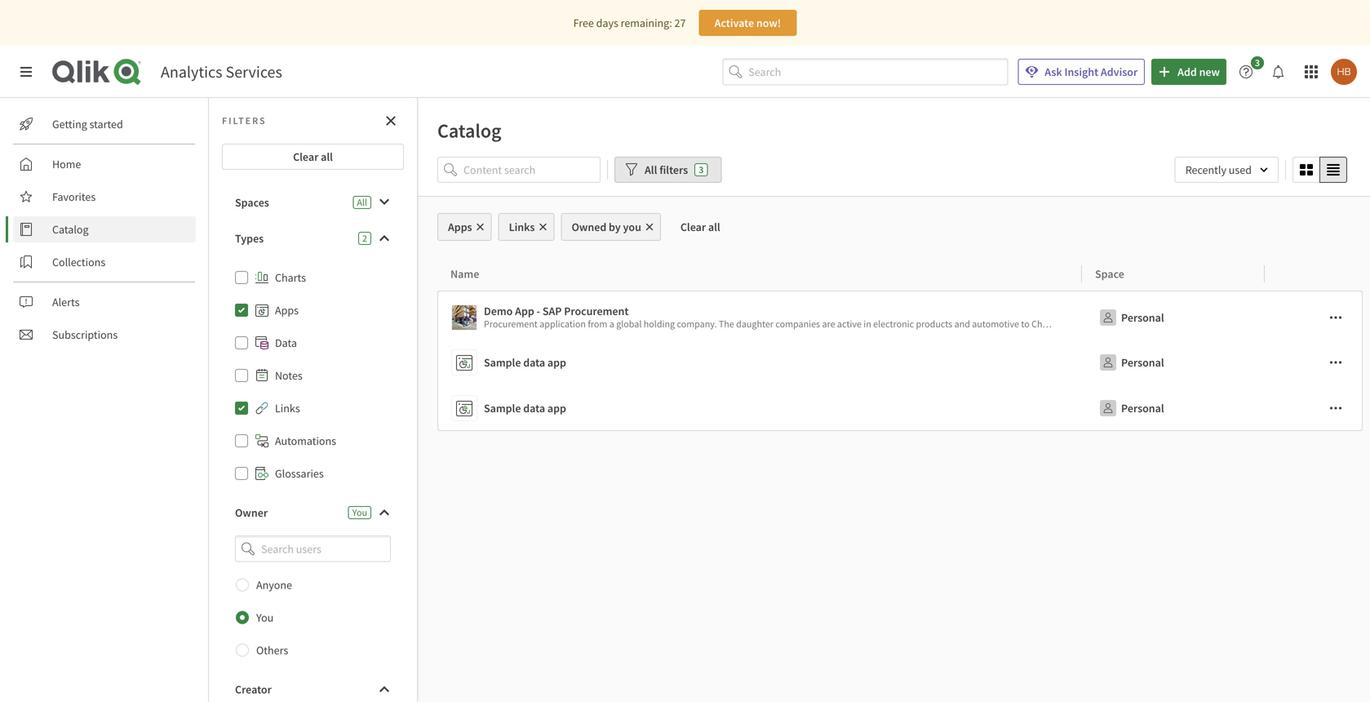 Task type: describe. For each thing, give the bounding box(es) containing it.
collections
[[52, 255, 105, 269]]

owner
[[235, 505, 268, 520]]

company.
[[677, 318, 717, 330]]

remaining:
[[621, 16, 672, 30]]

personal cell for sample data app button related to 2nd personal button from the bottom
[[1082, 340, 1265, 385]]

clear all for the right clear all button
[[681, 220, 721, 234]]

etc.
[[1160, 318, 1175, 330]]

1 horizontal spatial clear all button
[[668, 213, 734, 241]]

all for clear all button to the left
[[321, 149, 333, 164]]

automotive
[[972, 318, 1020, 330]]

anyone
[[256, 578, 292, 592]]

subscriptions link
[[13, 322, 196, 348]]

add new button
[[1152, 59, 1227, 85]]

owner option group
[[222, 569, 404, 667]]

add new
[[1178, 64, 1220, 79]]

recently used
[[1186, 162, 1252, 177]]

charts
[[275, 270, 306, 285]]

links button
[[498, 213, 555, 241]]

electronic
[[874, 318, 914, 330]]

home
[[52, 157, 81, 171]]

sample data app button for 2nd personal button from the bottom
[[451, 346, 1076, 379]]

by
[[609, 220, 621, 234]]

apps button
[[438, 213, 492, 241]]

3 inside 'dropdown button'
[[1255, 56, 1260, 69]]

started
[[89, 117, 123, 131]]

demo app - sap procurement procurement application from a global holding company. the daughter companies are active in electronic products and automotive to chemicals and pharmaceutical etc. the data comes from a sap bw system.
[[484, 304, 1336, 330]]

personal for third personal button from the top
[[1122, 401, 1165, 416]]

ask
[[1045, 64, 1063, 79]]

activate
[[715, 16, 754, 30]]

more actions image
[[1330, 402, 1343, 415]]

app for sample data app button related to 2nd personal button from the bottom
[[548, 355, 566, 370]]

1 horizontal spatial sap
[[1272, 318, 1288, 330]]

close sidebar menu image
[[20, 65, 33, 78]]

ask insight advisor button
[[1018, 59, 1145, 85]]

creator button
[[222, 676, 404, 702]]

sample for sample data app button related to 2nd personal button from the bottom
[[484, 355, 521, 370]]

2 personal button from the top
[[1095, 349, 1168, 376]]

3 button
[[1233, 56, 1269, 85]]

ask insight advisor
[[1045, 64, 1138, 79]]

navigation pane element
[[0, 104, 208, 354]]

Search users text field
[[258, 535, 371, 562]]

data for 2nd personal button from the bottom
[[523, 355, 545, 370]]

favorites link
[[13, 184, 196, 210]]

data inside demo app - sap procurement procurement application from a global holding company. the daughter companies are active in electronic products and automotive to chemicals and pharmaceutical etc. the data comes from a sap bw system.
[[1194, 318, 1212, 330]]

owned by you
[[572, 220, 642, 234]]

all for the right clear all button
[[708, 220, 721, 234]]

personal cell for sample data app button associated with third personal button from the top
[[1082, 385, 1265, 431]]

getting
[[52, 117, 87, 131]]

active
[[837, 318, 862, 330]]

qlik sense app image
[[452, 305, 477, 330]]

1 personal button from the top
[[1095, 304, 1168, 331]]

companies
[[776, 318, 820, 330]]

sample data app for sample data app button associated with third personal button from the top
[[484, 401, 566, 416]]

are
[[822, 318, 836, 330]]

filters region
[[418, 153, 1371, 196]]

products
[[916, 318, 953, 330]]

more actions image for 3rd personal button from the bottom
[[1330, 311, 1343, 324]]

analytics services element
[[161, 62, 282, 82]]

alerts
[[52, 295, 80, 309]]

3 personal button from the top
[[1095, 395, 1168, 421]]

app for sample data app button associated with third personal button from the top
[[548, 401, 566, 416]]

activate now! link
[[699, 10, 797, 36]]

2 from from the left
[[1243, 318, 1263, 330]]

name
[[451, 267, 479, 281]]

app
[[515, 304, 534, 318]]

system.
[[1305, 318, 1336, 330]]

2 and from the left
[[1076, 318, 1092, 330]]

application
[[540, 318, 586, 330]]

notes
[[275, 368, 303, 383]]

apps inside button
[[448, 220, 472, 234]]

days
[[596, 16, 619, 30]]

alerts link
[[13, 289, 196, 315]]

you inside 'owner' "option group"
[[256, 610, 274, 625]]

spaces
[[235, 195, 269, 210]]

creator
[[235, 682, 272, 697]]

activate now!
[[715, 16, 781, 30]]

advisor
[[1101, 64, 1138, 79]]

insight
[[1065, 64, 1099, 79]]

free days remaining: 27
[[574, 16, 686, 30]]

sample data app button for third personal button from the top
[[451, 392, 1076, 424]]

getting started link
[[13, 111, 196, 137]]

1 a from the left
[[610, 318, 615, 330]]

space
[[1095, 267, 1125, 281]]

clear for clear all button to the left
[[293, 149, 319, 164]]

favorites
[[52, 189, 96, 204]]

cell for 1st personal cell
[[1265, 291, 1364, 340]]

1 horizontal spatial procurement
[[564, 304, 629, 318]]

27
[[675, 16, 686, 30]]

clear for the right clear all button
[[681, 220, 706, 234]]

used
[[1229, 162, 1252, 177]]

subscriptions
[[52, 327, 118, 342]]

owned by you button
[[561, 213, 661, 241]]



Task type: locate. For each thing, give the bounding box(es) containing it.
add
[[1178, 64, 1197, 79]]

more actions image
[[1330, 311, 1343, 324], [1330, 356, 1343, 369]]

the right etc.
[[1177, 318, 1192, 330]]

0 vertical spatial all
[[321, 149, 333, 164]]

0 vertical spatial 3
[[1255, 56, 1260, 69]]

sap
[[543, 304, 562, 318], [1272, 318, 1288, 330]]

apps
[[448, 220, 472, 234], [275, 303, 299, 318]]

apps up name
[[448, 220, 472, 234]]

now!
[[757, 16, 781, 30]]

1 vertical spatial all
[[357, 196, 367, 209]]

app
[[548, 355, 566, 370], [548, 401, 566, 416]]

1 horizontal spatial you
[[352, 506, 367, 519]]

types
[[235, 231, 264, 246]]

holding
[[644, 318, 675, 330]]

1 vertical spatial all
[[708, 220, 721, 234]]

sample data app for sample data app button related to 2nd personal button from the bottom
[[484, 355, 566, 370]]

and right products
[[955, 318, 970, 330]]

clear all button up the "spaces"
[[222, 144, 404, 170]]

1 horizontal spatial all
[[645, 162, 657, 177]]

1 vertical spatial personal button
[[1095, 349, 1168, 376]]

links down notes
[[275, 401, 300, 416]]

owned
[[572, 220, 607, 234]]

global
[[616, 318, 642, 330]]

a left bw
[[1265, 318, 1270, 330]]

the left daughter
[[719, 318, 734, 330]]

2 cell from the top
[[1265, 340, 1364, 385]]

analytics
[[161, 62, 222, 82]]

1 vertical spatial 3
[[699, 163, 704, 176]]

sample for sample data app button associated with third personal button from the top
[[484, 401, 521, 416]]

sap left bw
[[1272, 318, 1288, 330]]

1 vertical spatial catalog
[[52, 222, 89, 237]]

the
[[719, 318, 734, 330], [1177, 318, 1192, 330]]

None field
[[222, 535, 404, 562]]

3 personal cell from the top
[[1082, 385, 1265, 431]]

from
[[588, 318, 608, 330], [1243, 318, 1263, 330]]

1 vertical spatial more actions image
[[1330, 356, 1343, 369]]

automations
[[275, 433, 336, 448]]

more actions image for 2nd personal button from the bottom
[[1330, 356, 1343, 369]]

0 horizontal spatial clear all button
[[222, 144, 404, 170]]

1 vertical spatial you
[[256, 610, 274, 625]]

catalog up content search text box
[[438, 118, 502, 143]]

1 app from the top
[[548, 355, 566, 370]]

procurement right the 'qlik sense app' image
[[484, 318, 538, 330]]

Search text field
[[749, 59, 1008, 85]]

1 sample data app button from the top
[[451, 346, 1076, 379]]

Content search text field
[[464, 157, 601, 183]]

apps up data
[[275, 303, 299, 318]]

3 inside filters region
[[699, 163, 704, 176]]

1 vertical spatial clear all button
[[668, 213, 734, 241]]

0 vertical spatial you
[[352, 506, 367, 519]]

-
[[537, 304, 540, 318]]

0 vertical spatial sample data app
[[484, 355, 566, 370]]

sample
[[484, 355, 521, 370], [484, 401, 521, 416]]

0 vertical spatial clear
[[293, 149, 319, 164]]

1 more actions image from the top
[[1330, 311, 1343, 324]]

2 vertical spatial personal
[[1122, 401, 1165, 416]]

in
[[864, 318, 872, 330]]

0 vertical spatial sample data app button
[[451, 346, 1076, 379]]

you
[[352, 506, 367, 519], [256, 610, 274, 625]]

1 personal cell from the top
[[1082, 291, 1265, 340]]

2 sample data app from the top
[[484, 401, 566, 416]]

1 and from the left
[[955, 318, 970, 330]]

procurement right -
[[564, 304, 629, 318]]

all up the 2 at the left
[[357, 196, 367, 209]]

links right apps button
[[509, 220, 535, 234]]

1 horizontal spatial catalog
[[438, 118, 502, 143]]

you up others
[[256, 610, 274, 625]]

procurement
[[564, 304, 629, 318], [484, 318, 538, 330]]

1 vertical spatial clear
[[681, 220, 706, 234]]

switch view group
[[1293, 157, 1348, 183]]

1 horizontal spatial 3
[[1255, 56, 1260, 69]]

analytics services
[[161, 62, 282, 82]]

1 horizontal spatial all
[[708, 220, 721, 234]]

all left filters at the top of page
[[645, 162, 657, 177]]

0 horizontal spatial from
[[588, 318, 608, 330]]

chemicals
[[1032, 318, 1074, 330]]

new
[[1200, 64, 1220, 79]]

clear all button down filters at the top of page
[[668, 213, 734, 241]]

0 horizontal spatial all
[[321, 149, 333, 164]]

1 sample from the top
[[484, 355, 521, 370]]

and right chemicals
[[1076, 318, 1092, 330]]

1 horizontal spatial apps
[[448, 220, 472, 234]]

clear all for clear all button to the left
[[293, 149, 333, 164]]

1 vertical spatial apps
[[275, 303, 299, 318]]

catalog inside "navigation pane" element
[[52, 222, 89, 237]]

sample data app button
[[451, 346, 1076, 379], [451, 392, 1076, 424]]

0 vertical spatial personal
[[1122, 310, 1165, 325]]

all for all filters
[[645, 162, 657, 177]]

all inside filters region
[[645, 162, 657, 177]]

1 horizontal spatial clear
[[681, 220, 706, 234]]

sample data app
[[484, 355, 566, 370], [484, 401, 566, 416]]

all
[[645, 162, 657, 177], [357, 196, 367, 209]]

1 horizontal spatial clear all
[[681, 220, 721, 234]]

0 horizontal spatial sap
[[543, 304, 562, 318]]

0 horizontal spatial 3
[[699, 163, 704, 176]]

0 vertical spatial more actions image
[[1330, 311, 1343, 324]]

cell
[[1265, 291, 1364, 340], [1265, 340, 1364, 385], [1265, 385, 1364, 431]]

personal
[[1122, 310, 1165, 325], [1122, 355, 1165, 370], [1122, 401, 1165, 416]]

catalog link
[[13, 216, 196, 242]]

clear all
[[293, 149, 333, 164], [681, 220, 721, 234]]

2 personal cell from the top
[[1082, 340, 1265, 385]]

2 the from the left
[[1177, 318, 1192, 330]]

others
[[256, 643, 288, 658]]

1 horizontal spatial the
[[1177, 318, 1192, 330]]

0 horizontal spatial clear all
[[293, 149, 333, 164]]

cell for sample data app button associated with third personal button from the top personal cell
[[1265, 385, 1364, 431]]

clear all button
[[222, 144, 404, 170], [668, 213, 734, 241]]

3 right filters at the top of page
[[699, 163, 704, 176]]

2 sample from the top
[[484, 401, 521, 416]]

0 horizontal spatial apps
[[275, 303, 299, 318]]

glossaries
[[275, 466, 324, 481]]

getting started
[[52, 117, 123, 131]]

1 horizontal spatial and
[[1076, 318, 1092, 330]]

0 vertical spatial links
[[509, 220, 535, 234]]

1 vertical spatial personal
[[1122, 355, 1165, 370]]

and
[[955, 318, 970, 330], [1076, 318, 1092, 330]]

links inside "button"
[[509, 220, 535, 234]]

1 vertical spatial data
[[523, 355, 545, 370]]

2 a from the left
[[1265, 318, 1270, 330]]

0 horizontal spatial you
[[256, 610, 274, 625]]

0 vertical spatial clear all
[[293, 149, 333, 164]]

you up search users text field at the bottom left of page
[[352, 506, 367, 519]]

0 horizontal spatial all
[[357, 196, 367, 209]]

filters
[[222, 114, 267, 127]]

0 vertical spatial all
[[645, 162, 657, 177]]

from right comes
[[1243, 318, 1263, 330]]

1 personal from the top
[[1122, 310, 1165, 325]]

0 vertical spatial clear all button
[[222, 144, 404, 170]]

1 from from the left
[[588, 318, 608, 330]]

1 horizontal spatial from
[[1243, 318, 1263, 330]]

0 vertical spatial data
[[1194, 318, 1212, 330]]

2 vertical spatial data
[[523, 401, 545, 416]]

0 vertical spatial catalog
[[438, 118, 502, 143]]

searchbar element
[[723, 59, 1008, 85]]

personal button
[[1095, 304, 1168, 331], [1095, 349, 1168, 376], [1095, 395, 1168, 421]]

0 horizontal spatial procurement
[[484, 318, 538, 330]]

all for all
[[357, 196, 367, 209]]

links
[[509, 220, 535, 234], [275, 401, 300, 416]]

personal for 3rd personal button from the bottom
[[1122, 310, 1165, 325]]

0 vertical spatial apps
[[448, 220, 472, 234]]

howard brown image
[[1331, 59, 1358, 85]]

0 horizontal spatial the
[[719, 318, 734, 330]]

0 vertical spatial app
[[548, 355, 566, 370]]

0 horizontal spatial links
[[275, 401, 300, 416]]

sap right -
[[543, 304, 562, 318]]

1 the from the left
[[719, 318, 734, 330]]

3 right new
[[1255, 56, 1260, 69]]

1 sample data app from the top
[[484, 355, 566, 370]]

filters
[[660, 162, 688, 177]]

2 sample data app button from the top
[[451, 392, 1076, 424]]

0 vertical spatial sample
[[484, 355, 521, 370]]

1 vertical spatial sample
[[484, 401, 521, 416]]

a
[[610, 318, 615, 330], [1265, 318, 1270, 330]]

0 horizontal spatial catalog
[[52, 222, 89, 237]]

all filters
[[645, 162, 688, 177]]

services
[[226, 62, 282, 82]]

catalog down favorites
[[52, 222, 89, 237]]

2 app from the top
[[548, 401, 566, 416]]

data
[[275, 336, 297, 350]]

0 horizontal spatial clear
[[293, 149, 319, 164]]

home link
[[13, 151, 196, 177]]

0 horizontal spatial a
[[610, 318, 615, 330]]

1 vertical spatial sample data app button
[[451, 392, 1076, 424]]

3 personal from the top
[[1122, 401, 1165, 416]]

1 vertical spatial app
[[548, 401, 566, 416]]

from left global
[[588, 318, 608, 330]]

all
[[321, 149, 333, 164], [708, 220, 721, 234]]

1 horizontal spatial a
[[1265, 318, 1270, 330]]

bw
[[1290, 318, 1303, 330]]

2
[[362, 232, 367, 244]]

comes
[[1214, 318, 1241, 330]]

3 cell from the top
[[1265, 385, 1364, 431]]

1 vertical spatial clear all
[[681, 220, 721, 234]]

personal for 2nd personal button from the bottom
[[1122, 355, 1165, 370]]

0 horizontal spatial and
[[955, 318, 970, 330]]

data
[[1194, 318, 1212, 330], [523, 355, 545, 370], [523, 401, 545, 416]]

1 vertical spatial sample data app
[[484, 401, 566, 416]]

demo
[[484, 304, 513, 318]]

free
[[574, 16, 594, 30]]

1 horizontal spatial links
[[509, 220, 535, 234]]

clear
[[293, 149, 319, 164], [681, 220, 706, 234]]

1 vertical spatial links
[[275, 401, 300, 416]]

more actions image down system. at the right
[[1330, 356, 1343, 369]]

more actions image right bw
[[1330, 311, 1343, 324]]

cell for personal cell for sample data app button related to 2nd personal button from the bottom
[[1265, 340, 1364, 385]]

1 cell from the top
[[1265, 291, 1364, 340]]

recently
[[1186, 162, 1227, 177]]

data for third personal button from the top
[[523, 401, 545, 416]]

personal cell
[[1082, 291, 1265, 340], [1082, 340, 1265, 385], [1082, 385, 1265, 431]]

Recently used field
[[1175, 157, 1279, 183]]

0 vertical spatial personal button
[[1095, 304, 1168, 331]]

collections link
[[13, 249, 196, 275]]

you
[[623, 220, 642, 234]]

2 personal from the top
[[1122, 355, 1165, 370]]

2 vertical spatial personal button
[[1095, 395, 1168, 421]]

to
[[1022, 318, 1030, 330]]

a left global
[[610, 318, 615, 330]]

daughter
[[736, 318, 774, 330]]

pharmaceutical
[[1094, 318, 1158, 330]]

2 more actions image from the top
[[1330, 356, 1343, 369]]



Task type: vqa. For each thing, say whether or not it's contained in the screenshot.
SEARCH
no



